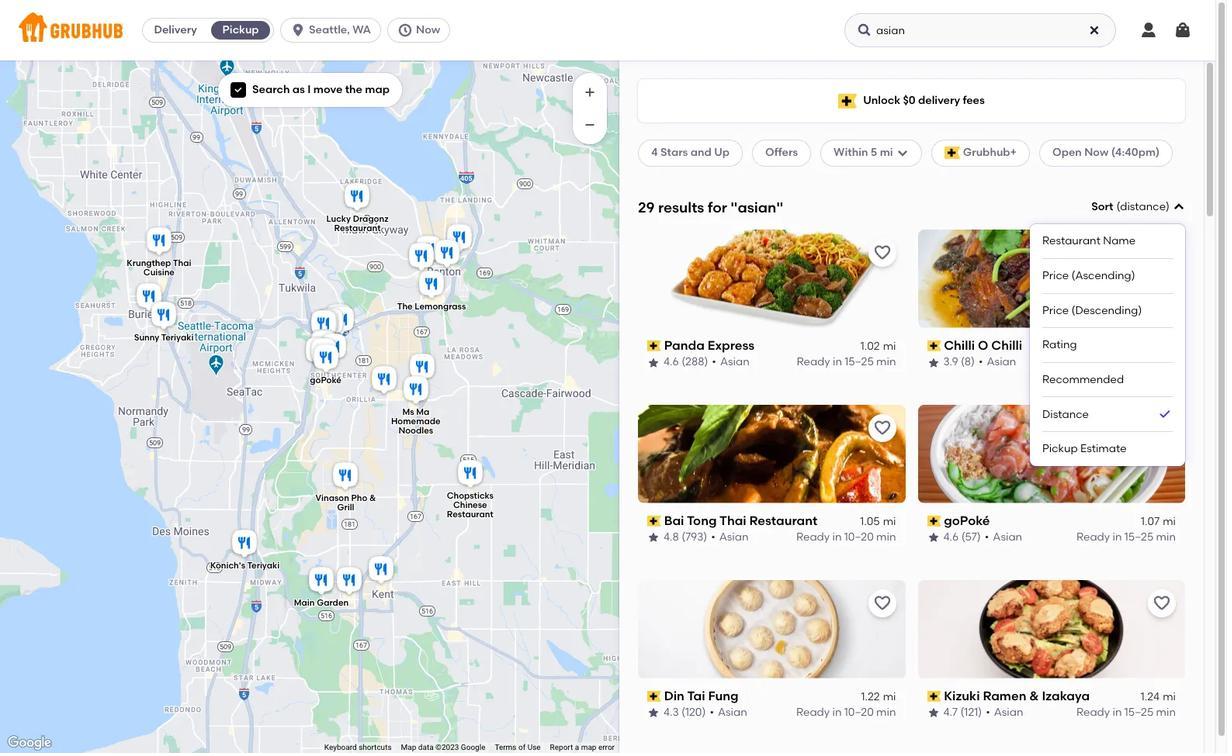 Task type: vqa. For each thing, say whether or not it's contained in the screenshot.


Task type: describe. For each thing, give the bounding box(es) containing it.
subscription pass image for gopoké
[[927, 516, 941, 527]]

teriyaki box image
[[406, 240, 437, 274]]

within 5 mi
[[834, 146, 893, 159]]

the
[[345, 83, 362, 96]]

1 horizontal spatial map
[[581, 744, 596, 752]]

min right the 20–30
[[1156, 356, 1176, 369]]

ramen
[[983, 689, 1026, 704]]

sort
[[1091, 200, 1113, 213]]

mochinut image
[[315, 306, 346, 340]]

distance
[[1120, 200, 1166, 213]]

shibu ramen image
[[366, 554, 397, 588]]

• right (57)
[[985, 531, 989, 544]]

cuisine
[[143, 267, 175, 277]]

as
[[292, 83, 305, 96]]

din
[[664, 689, 684, 704]]

svg image left search
[[234, 85, 243, 95]]

bai
[[664, 514, 684, 528]]

restaurant name
[[1042, 235, 1136, 248]]

star icon image left 3.9
[[927, 357, 939, 369]]

1.05 mi
[[860, 515, 896, 529]]

grubhub plus flag logo image for grubhub+
[[944, 147, 960, 159]]

delivery
[[154, 23, 197, 36]]

garden
[[317, 598, 349, 608]]

list box containing restaurant name
[[1042, 225, 1173, 466]]

grubhub plus flag logo image for unlock $0 delivery fees
[[838, 94, 857, 108]]

4.8
[[664, 531, 679, 544]]

mi right 1.07
[[1163, 515, 1176, 529]]

• for tong
[[711, 531, 715, 544]]

1.05
[[860, 515, 880, 529]]

none field containing sort
[[1030, 199, 1185, 466]]

chopsticks
[[447, 491, 494, 501]]

10–20 for din tai fung
[[844, 706, 874, 720]]

gopoké image
[[310, 342, 341, 376]]

ready in 15–25 min for kizuki ramen & izakaya
[[1076, 706, 1176, 720]]

chopsticks chinese restaurant image
[[455, 458, 486, 492]]

)
[[1166, 200, 1170, 213]]

for
[[708, 198, 727, 216]]

star icon image for tai
[[647, 707, 660, 720]]

main garden image
[[306, 565, 337, 599]]

in for ramen
[[1113, 706, 1122, 720]]

ready for tai
[[796, 706, 830, 720]]

ready in 20–30 min
[[1074, 356, 1176, 369]]

1.02 mi
[[861, 340, 896, 353]]

and
[[691, 146, 712, 159]]

(57)
[[961, 531, 981, 544]]

seattle, wa
[[309, 23, 371, 36]]

open now (4:40pm)
[[1052, 146, 1160, 159]]

chilli o chilli logo image
[[918, 230, 1185, 328]]

konich's
[[210, 560, 245, 571]]

subscription pass image for kizuki ramen & izakaya
[[927, 691, 941, 702]]

din tai fung
[[664, 689, 739, 704]]

lemongrass
[[415, 301, 466, 312]]

move
[[313, 83, 343, 96]]

min down 1.07 mi
[[1156, 531, 1176, 544]]

• for tai
[[710, 706, 714, 720]]

2 chilli from the left
[[991, 338, 1022, 353]]

• asian down o
[[979, 356, 1016, 369]]

3.9
[[943, 356, 958, 369]]

homemade
[[391, 416, 441, 426]]

1.24 mi
[[1141, 691, 1176, 704]]

star icon image for tong
[[647, 532, 660, 544]]

4.7
[[943, 706, 958, 720]]

din tai fung image
[[308, 308, 339, 342]]

seattle, wa button
[[280, 18, 387, 43]]

recommended
[[1042, 373, 1124, 386]]

subscription pass image for bai tong thai restaurant
[[647, 516, 661, 527]]

(descending)
[[1071, 304, 1142, 317]]

teriyaki for sunny teriyaki
[[161, 333, 194, 343]]

price for price (descending)
[[1042, 304, 1069, 317]]

(121)
[[960, 706, 982, 720]]

1.24
[[1141, 691, 1160, 704]]

konich's teriyaki image
[[229, 527, 260, 562]]

terms of use
[[495, 744, 541, 752]]

& for ramen
[[1029, 689, 1039, 704]]

now button
[[387, 18, 457, 43]]

price (descending)
[[1042, 304, 1142, 317]]

asian for ramen
[[994, 706, 1023, 720]]

within
[[834, 146, 868, 159]]

4.6 (288)
[[664, 356, 708, 369]]

mi for ramen
[[1163, 691, 1176, 704]]

sunny
[[134, 333, 159, 343]]

bai tong thai restaurant
[[664, 514, 817, 528]]

report a map error link
[[550, 744, 615, 752]]

• asian for express
[[712, 356, 749, 369]]

unlock
[[863, 94, 900, 107]]

map region
[[0, 0, 733, 754]]

save this restaurant button for ramen
[[1148, 590, 1176, 617]]

use
[[527, 744, 541, 752]]

20–30
[[1122, 356, 1154, 369]]

ma
[[416, 407, 429, 417]]

restaurant inside list box
[[1042, 235, 1101, 248]]

mi right 5
[[880, 146, 893, 159]]

1.07 mi
[[1141, 515, 1176, 529]]

in for tai
[[832, 706, 842, 720]]

name
[[1103, 235, 1136, 248]]

distance option
[[1042, 398, 1173, 433]]

mi for express
[[883, 340, 896, 353]]

panda
[[664, 338, 705, 353]]

pickup for pickup
[[222, 23, 259, 36]]

dragonz
[[353, 214, 388, 224]]

asian right (57)
[[993, 531, 1022, 544]]

©2023
[[435, 744, 459, 752]]

subscription pass image for chilli o chilli
[[927, 341, 941, 352]]

• for express
[[712, 356, 716, 369]]

1.22
[[861, 691, 880, 704]]

thai inside krungthep thai cuisine
[[173, 258, 191, 268]]

(288)
[[682, 356, 708, 369]]

4.7 (121)
[[943, 706, 982, 720]]

chilli o chilli image
[[307, 328, 338, 362]]

(120)
[[681, 706, 706, 720]]

ohana kitchen image
[[133, 281, 165, 315]]

krungthep
[[127, 258, 171, 268]]

wa
[[353, 23, 371, 36]]

• asian for tong
[[711, 531, 749, 544]]

lucky
[[326, 214, 351, 224]]

search as i move the map
[[252, 83, 390, 96]]

the
[[397, 301, 413, 312]]

vinason pho & grill image
[[330, 460, 361, 494]]

delivery
[[918, 94, 960, 107]]

google image
[[4, 733, 55, 754]]

(793)
[[682, 531, 707, 544]]

pickup for pickup estimate
[[1042, 443, 1078, 456]]

save this restaurant image for express
[[873, 244, 891, 262]]

tong
[[687, 514, 717, 528]]

save this restaurant button for tong
[[868, 414, 896, 442]]

min for ramen
[[1156, 706, 1176, 720]]

shortcuts
[[359, 744, 392, 752]]

grill
[[337, 502, 354, 512]]

subscription pass image for din tai fung
[[647, 691, 661, 702]]

konich's teriyaki
[[210, 560, 280, 571]]

sushi omiya image
[[326, 304, 357, 338]]

svg image inside now button
[[397, 23, 413, 38]]

asian for express
[[720, 356, 749, 369]]

teriyaki time image
[[324, 302, 355, 336]]

4
[[651, 146, 658, 159]]

ms ma homemade noodles image
[[400, 374, 432, 408]]

(
[[1116, 200, 1120, 213]]

gopoké inside map 'region'
[[310, 376, 341, 386]]

results
[[658, 198, 704, 216]]



Task type: locate. For each thing, give the bounding box(es) containing it.
vinason pho & grill
[[315, 493, 376, 512]]

enjoy teriyaki image
[[444, 222, 475, 256]]

• asian down fung
[[710, 706, 747, 720]]

main navigation navigation
[[0, 0, 1215, 61]]

1 horizontal spatial pickup
[[1042, 443, 1078, 456]]

teriyaki
[[161, 333, 194, 343], [247, 560, 280, 571]]

ready in 15–25 min down 1.02
[[797, 356, 896, 369]]

0 vertical spatial 15–25
[[845, 356, 874, 369]]

star icon image left "4.6 (288)"
[[647, 357, 660, 369]]

panda express
[[664, 338, 754, 353]]

teriyaki right konich's
[[247, 560, 280, 571]]

• right the (120)
[[710, 706, 714, 720]]

$0
[[903, 94, 916, 107]]

star icon image left 4.7
[[927, 707, 939, 720]]

10–20 for bai tong thai restaurant
[[844, 531, 874, 544]]

0 vertical spatial &
[[369, 493, 376, 503]]

0 horizontal spatial now
[[416, 23, 440, 36]]

1 horizontal spatial chilli
[[991, 338, 1022, 353]]

asian for tai
[[718, 706, 747, 720]]

mi for tai
[[883, 691, 896, 704]]

asian for tong
[[719, 531, 749, 544]]

subscription pass image
[[927, 341, 941, 352], [927, 516, 941, 527]]

ready in 15–25 min down 1.07
[[1076, 531, 1176, 544]]

subscription pass image left the din
[[647, 691, 661, 702]]

min down the 1.02 mi
[[876, 356, 896, 369]]

1 horizontal spatial 4.6
[[943, 531, 959, 544]]

0 vertical spatial grubhub plus flag logo image
[[838, 94, 857, 108]]

kizuki ramen & izakaya image
[[310, 308, 341, 342]]

4.6 for gopoké
[[943, 531, 959, 544]]

1 ready in 10–20 min from the top
[[796, 531, 896, 544]]

0 vertical spatial ready in 10–20 min
[[796, 531, 896, 544]]

map
[[365, 83, 390, 96], [581, 744, 596, 752]]

now inside button
[[416, 23, 440, 36]]

save this restaurant image for tong
[[873, 419, 891, 437]]

0 vertical spatial subscription pass image
[[927, 341, 941, 352]]

1 vertical spatial gopoké
[[944, 514, 990, 528]]

unlock $0 delivery fees
[[863, 94, 985, 107]]

(8)
[[961, 356, 975, 369]]

10–20 down 1.22
[[844, 706, 874, 720]]

1 vertical spatial &
[[1029, 689, 1039, 704]]

map right "a"
[[581, 744, 596, 752]]

15–25 for gopoké
[[1124, 531, 1154, 544]]

• asian for tai
[[710, 706, 747, 720]]

ichi teriyaki image
[[334, 565, 365, 599]]

a
[[575, 744, 579, 752]]

1 horizontal spatial teriyaki
[[247, 560, 280, 571]]

4 stars and up
[[651, 146, 730, 159]]

(ascending)
[[1071, 269, 1135, 282]]

subscription pass image left bai
[[647, 516, 661, 527]]

2 subscription pass image from the top
[[927, 516, 941, 527]]

subscription pass image left kizuki at the bottom of the page
[[927, 691, 941, 702]]

ready in 10–20 min down 1.22
[[796, 706, 896, 720]]

in for express
[[833, 356, 842, 369]]

0 horizontal spatial thai
[[173, 258, 191, 268]]

chilli o chilli link
[[927, 337, 1176, 355]]

0 horizontal spatial &
[[369, 493, 376, 503]]

0 horizontal spatial 4.6
[[664, 356, 679, 369]]

the lemongrass image
[[416, 268, 447, 302]]

subscription pass image inside chilli o chilli "link"
[[927, 341, 941, 352]]

plus icon image
[[582, 85, 598, 100]]

1 vertical spatial now
[[1084, 146, 1109, 159]]

1 vertical spatial 10–20
[[844, 706, 874, 720]]

4.6 left (57)
[[943, 531, 959, 544]]

4.6 for panda express
[[664, 356, 679, 369]]

the lemongrass
[[397, 301, 466, 312]]

grubhub plus flag logo image left 'grubhub+'
[[944, 147, 960, 159]]

asian down o
[[987, 356, 1016, 369]]

4.6 (57)
[[943, 531, 981, 544]]

(4:40pm)
[[1111, 146, 1160, 159]]

5
[[871, 146, 877, 159]]

2 vertical spatial ready in 15–25 min
[[1076, 706, 1176, 720]]

• right (793)
[[711, 531, 715, 544]]

save this restaurant image
[[873, 244, 891, 262], [873, 419, 891, 437], [1153, 419, 1171, 437]]

29
[[638, 198, 655, 216]]

restaurant up price (ascending)
[[1042, 235, 1101, 248]]

triumph valley image
[[407, 351, 438, 385]]

2 vertical spatial 15–25
[[1124, 706, 1154, 720]]

map data ©2023 google
[[401, 744, 485, 752]]

1 price from the top
[[1042, 269, 1069, 282]]

tai
[[687, 689, 705, 704]]

0 horizontal spatial map
[[365, 83, 390, 96]]

din tai fung  logo image
[[638, 580, 905, 679]]

svg image inside seattle, wa button
[[290, 23, 306, 38]]

min down 1.05 mi
[[876, 531, 896, 544]]

0 vertical spatial 10–20
[[844, 531, 874, 544]]

yummy kitchen image
[[369, 364, 400, 398]]

• asian down ramen
[[986, 706, 1023, 720]]

& right pho
[[369, 493, 376, 503]]

1.02
[[861, 340, 880, 353]]

min for tai
[[876, 706, 896, 720]]

check icon image
[[1157, 407, 1173, 422]]

0 vertical spatial gopoké
[[310, 376, 341, 386]]

sunny teriyaki image
[[148, 299, 179, 333]]

15–25 down 1.02
[[845, 356, 874, 369]]

star icon image for express
[[647, 357, 660, 369]]

min down the 1.22 mi
[[876, 706, 896, 720]]

0 horizontal spatial gopoké
[[310, 376, 341, 386]]

4.3 (120)
[[664, 706, 706, 720]]

list box
[[1042, 225, 1173, 466]]

noodles
[[399, 426, 433, 436]]

bai tong thai restaurant image
[[308, 328, 339, 362]]

ready in 15–25 min for panda express
[[797, 356, 896, 369]]

1 horizontal spatial gopoké
[[944, 514, 990, 528]]

now right the wa
[[416, 23, 440, 36]]

restaurant down bai tong thai restaurant logo
[[749, 514, 817, 528]]

0 vertical spatial thai
[[173, 258, 191, 268]]

0 vertical spatial ready in 15–25 min
[[797, 356, 896, 369]]

1 vertical spatial grubhub plus flag logo image
[[944, 147, 960, 159]]

search
[[252, 83, 290, 96]]

restaurant
[[334, 223, 381, 233], [1042, 235, 1101, 248], [447, 510, 493, 520], [749, 514, 817, 528]]

1.07
[[1141, 515, 1160, 529]]

mi right 1.05
[[883, 515, 896, 529]]

star icon image left 4.6 (57)
[[927, 532, 939, 544]]

kaurs kitchen seattle image
[[318, 331, 349, 365]]

pickup estimate
[[1042, 443, 1127, 456]]

None field
[[1030, 199, 1185, 466]]

• for ramen
[[986, 706, 990, 720]]

chinese
[[453, 500, 487, 510]]

save this restaurant image for din tai fung
[[873, 594, 891, 613]]

0 vertical spatial 4.6
[[664, 356, 679, 369]]

pickup inside list box
[[1042, 443, 1078, 456]]

i
[[308, 83, 311, 96]]

mi right "1.24"
[[1163, 691, 1176, 704]]

fees
[[963, 94, 985, 107]]

gopoké logo image
[[918, 405, 1185, 503]]

stars
[[660, 146, 688, 159]]

0 vertical spatial price
[[1042, 269, 1069, 282]]

1 vertical spatial teriyaki
[[247, 560, 280, 571]]

asian down fung
[[718, 706, 747, 720]]

restaurant down the lucky dragonz restaurant icon
[[334, 223, 381, 233]]

• asian down 'express'
[[712, 356, 749, 369]]

min for tong
[[876, 531, 896, 544]]

4.6
[[664, 356, 679, 369], [943, 531, 959, 544]]

1 vertical spatial 4.6
[[943, 531, 959, 544]]

1 horizontal spatial thai
[[719, 514, 746, 528]]

now right open
[[1084, 146, 1109, 159]]

0 vertical spatial teriyaki
[[161, 333, 194, 343]]

& inside vinason pho & grill
[[369, 493, 376, 503]]

15–25 down "1.24"
[[1124, 706, 1154, 720]]

thai right the krungthep
[[173, 258, 191, 268]]

pickup inside button
[[222, 23, 259, 36]]

offers
[[765, 146, 798, 159]]

svg image left seattle, on the left top
[[290, 23, 306, 38]]

0 vertical spatial pickup
[[222, 23, 259, 36]]

report a map error
[[550, 744, 615, 752]]

15–25
[[845, 356, 874, 369], [1124, 531, 1154, 544], [1124, 706, 1154, 720]]

restaurant inside "lucky dragonz restaurant"
[[334, 223, 381, 233]]

0 horizontal spatial teriyaki
[[161, 333, 194, 343]]

estimate
[[1080, 443, 1127, 456]]

star icon image for ramen
[[927, 707, 939, 720]]

• asian right (57)
[[985, 531, 1022, 544]]

1 vertical spatial thai
[[719, 514, 746, 528]]

krungthep thai cuisine image
[[144, 225, 175, 259]]

"asian"
[[731, 198, 783, 216]]

15–25 down 1.07
[[1124, 531, 1154, 544]]

pickup button
[[208, 18, 273, 43]]

svg image right 5
[[896, 147, 909, 159]]

svg image right )
[[1173, 201, 1185, 214]]

• asian for ramen
[[986, 706, 1023, 720]]

min for express
[[876, 356, 896, 369]]

express
[[708, 338, 754, 353]]

in for tong
[[832, 531, 842, 544]]

2 ready in 10–20 min from the top
[[796, 706, 896, 720]]

ready in 10–20 min down 1.05
[[796, 531, 896, 544]]

0 vertical spatial map
[[365, 83, 390, 96]]

15–25 for panda express
[[845, 356, 874, 369]]

save this restaurant image for kizuki ramen & izakaya
[[1153, 594, 1171, 613]]

rating
[[1042, 338, 1077, 352]]

save this restaurant button for express
[[868, 239, 896, 267]]

ready
[[797, 356, 830, 369], [1074, 356, 1107, 369], [796, 531, 830, 544], [1076, 531, 1110, 544], [796, 706, 830, 720], [1076, 706, 1110, 720]]

lucky dragonz restaurant image
[[341, 180, 373, 215]]

sort ( distance )
[[1091, 200, 1170, 213]]

min down 1.24 mi
[[1156, 706, 1176, 720]]

minus icon image
[[582, 117, 598, 133]]

price left (ascending)
[[1042, 269, 1069, 282]]

distance
[[1042, 408, 1089, 421]]

15–25 for kizuki ramen & izakaya
[[1124, 706, 1154, 720]]

ready in 10–20 min for din tai fung
[[796, 706, 896, 720]]

ready for tong
[[796, 531, 830, 544]]

delivery button
[[143, 18, 208, 43]]

o
[[978, 338, 988, 353]]

asian down 'express'
[[720, 356, 749, 369]]

save this restaurant button
[[868, 239, 896, 267], [1148, 239, 1176, 267], [868, 414, 896, 442], [1148, 414, 1176, 442], [868, 590, 896, 617], [1148, 590, 1176, 617]]

vinason
[[315, 493, 349, 503]]

1 vertical spatial map
[[581, 744, 596, 752]]

gopoké up (57)
[[944, 514, 990, 528]]

of
[[518, 744, 526, 752]]

mi right 1.02
[[883, 340, 896, 353]]

krungthep thai cuisine
[[127, 258, 191, 277]]

1 vertical spatial subscription pass image
[[927, 516, 941, 527]]

restaurant inside ms ma homemade noodles chopsticks chinese restaurant
[[447, 510, 493, 520]]

1 horizontal spatial &
[[1029, 689, 1039, 704]]

subscription pass image
[[647, 341, 661, 352], [647, 516, 661, 527], [647, 691, 661, 702], [927, 691, 941, 702]]

• right (8)
[[979, 356, 983, 369]]

1 chilli from the left
[[944, 338, 975, 353]]

subscription pass image for panda express
[[647, 341, 661, 352]]

• asian down bai tong thai restaurant
[[711, 531, 749, 544]]

teriyaki for konich's teriyaki
[[247, 560, 280, 571]]

1 vertical spatial 15–25
[[1124, 531, 1154, 544]]

happy at the bay teriyaki image
[[413, 233, 444, 267]]

1 subscription pass image from the top
[[927, 341, 941, 352]]

star icon image
[[647, 357, 660, 369], [927, 357, 939, 369], [647, 532, 660, 544], [927, 532, 939, 544], [647, 707, 660, 720], [927, 707, 939, 720]]

teriyaki right "sunny"
[[161, 333, 194, 343]]

1 vertical spatial ready in 10–20 min
[[796, 706, 896, 720]]

29 results for "asian"
[[638, 198, 783, 216]]

grubhub plus flag logo image left unlock
[[838, 94, 857, 108]]

price up rating
[[1042, 304, 1069, 317]]

• down panda express
[[712, 356, 716, 369]]

0 horizontal spatial chilli
[[944, 338, 975, 353]]

open
[[1052, 146, 1082, 159]]

subscription pass image right 1.05 mi
[[927, 516, 941, 527]]

panda express logo image
[[638, 230, 905, 328]]

izakaya
[[1042, 689, 1090, 704]]

& for pho
[[369, 493, 376, 503]]

• right (121)
[[986, 706, 990, 720]]

chilli
[[944, 338, 975, 353], [991, 338, 1022, 353]]

pickup right delivery button
[[222, 23, 259, 36]]

asian down bai tong thai restaurant
[[719, 531, 749, 544]]

0 horizontal spatial grubhub plus flag logo image
[[838, 94, 857, 108]]

0 horizontal spatial pickup
[[222, 23, 259, 36]]

chilli up the 3.9 (8)
[[944, 338, 975, 353]]

map right the
[[365, 83, 390, 96]]

terms of use link
[[495, 744, 541, 752]]

grubhub+
[[963, 146, 1017, 159]]

grubhub plus flag logo image
[[838, 94, 857, 108], [944, 147, 960, 159]]

pickup down distance
[[1042, 443, 1078, 456]]

keyboard
[[324, 744, 357, 752]]

10–20
[[844, 531, 874, 544], [844, 706, 874, 720]]

error
[[598, 744, 615, 752]]

ready in 15–25 min down "1.24"
[[1076, 706, 1176, 720]]

star icon image left 4.8
[[647, 532, 660, 544]]

data
[[418, 744, 434, 752]]

ready for express
[[797, 356, 830, 369]]

1 vertical spatial pickup
[[1042, 443, 1078, 456]]

save this restaurant button for tai
[[868, 590, 896, 617]]

price
[[1042, 269, 1069, 282], [1042, 304, 1069, 317]]

asian
[[720, 356, 749, 369], [987, 356, 1016, 369], [719, 531, 749, 544], [993, 531, 1022, 544], [718, 706, 747, 720], [994, 706, 1023, 720]]

kizuki
[[944, 689, 980, 704]]

1 10–20 from the top
[[844, 531, 874, 544]]

•
[[712, 356, 716, 369], [979, 356, 983, 369], [711, 531, 715, 544], [985, 531, 989, 544], [710, 706, 714, 720], [986, 706, 990, 720]]

10–20 down 1.05
[[844, 531, 874, 544]]

chilli right o
[[991, 338, 1022, 353]]

price (ascending)
[[1042, 269, 1135, 282]]

subscription pass image left the panda
[[647, 341, 661, 352]]

ready in 10–20 min for bai tong thai restaurant
[[796, 531, 896, 544]]

up
[[714, 146, 730, 159]]

1 horizontal spatial grubhub plus flag logo image
[[944, 147, 960, 159]]

4.6 down the panda
[[664, 356, 679, 369]]

2 price from the top
[[1042, 304, 1069, 317]]

0 vertical spatial now
[[416, 23, 440, 36]]

fung
[[708, 689, 739, 704]]

keyboard shortcuts
[[324, 744, 392, 752]]

bai tong thai restaurant logo image
[[638, 405, 905, 503]]

1 vertical spatial ready in 15–25 min
[[1076, 531, 1176, 544]]

save this restaurant image
[[1153, 244, 1171, 262], [873, 594, 891, 613], [1153, 594, 1171, 613]]

ready for ramen
[[1076, 706, 1110, 720]]

panda express image
[[308, 336, 339, 370]]

asian down ramen
[[994, 706, 1023, 720]]

& right ramen
[[1029, 689, 1039, 704]]

gopoké down panda express image
[[310, 376, 341, 386]]

Search for food, convenience, alcohol... search field
[[844, 13, 1116, 47]]

mi right 1.22
[[883, 691, 896, 704]]

arashi ramen image
[[303, 335, 334, 369]]

pickup
[[222, 23, 259, 36], [1042, 443, 1078, 456]]

mi for tong
[[883, 515, 896, 529]]

map
[[401, 744, 416, 752]]

1.22 mi
[[861, 691, 896, 704]]

ready in 15–25 min for gopoké
[[1076, 531, 1176, 544]]

1 vertical spatial price
[[1042, 304, 1069, 317]]

restaurant down chopsticks
[[447, 510, 493, 520]]

price for price (ascending)
[[1042, 269, 1069, 282]]

star icon image left 4.3
[[647, 707, 660, 720]]

pho asia noodle house image
[[432, 237, 463, 271]]

subscription pass image left chilli o chilli
[[927, 341, 941, 352]]

main
[[294, 598, 315, 608]]

thai right tong
[[719, 514, 746, 528]]

thai
[[173, 258, 191, 268], [719, 514, 746, 528]]

1 horizontal spatial now
[[1084, 146, 1109, 159]]

kizuki ramen & izakaya logo image
[[918, 580, 1185, 679]]

svg image
[[1139, 21, 1158, 40], [1173, 21, 1192, 40], [397, 23, 413, 38], [857, 23, 872, 38], [1088, 24, 1101, 36]]

svg image
[[290, 23, 306, 38], [234, 85, 243, 95], [896, 147, 909, 159], [1173, 201, 1185, 214]]

2 10–20 from the top
[[844, 706, 874, 720]]



